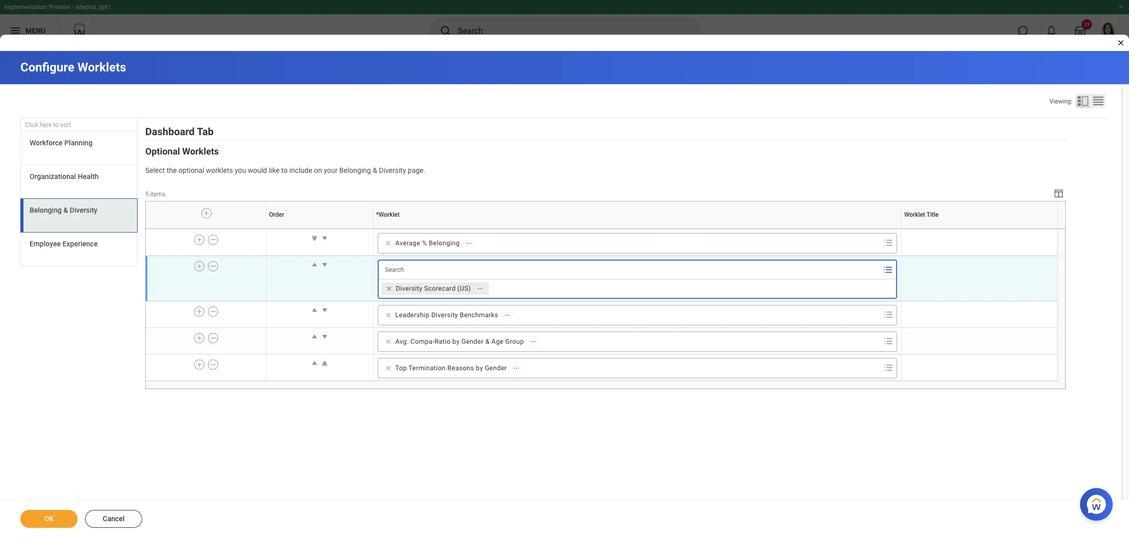 Task type: vqa. For each thing, say whether or not it's contained in the screenshot.
Executive Management Group (Landline)
no



Task type: locate. For each thing, give the bounding box(es) containing it.
belonging up the employee
[[30, 206, 62, 214]]

viewing:
[[1050, 98, 1073, 105]]

to right like
[[281, 166, 288, 174]]

related actions image
[[504, 312, 511, 319], [513, 365, 520, 372]]

select the optional worklets you would like to include on your belonging & diversity page.
[[145, 166, 426, 174]]

to left sort
[[53, 121, 59, 129]]

optional worklets
[[145, 146, 219, 157]]

x small image left top
[[383, 363, 394, 373]]

& left age
[[486, 338, 490, 345]]

related actions image inside avg. compa-ratio by gender & age group, press delete to clear value. option
[[530, 338, 537, 345]]

0 horizontal spatial worklets
[[77, 60, 126, 74]]

0 vertical spatial related actions image
[[466, 240, 473, 247]]

5 minus image from the top
[[210, 360, 217, 369]]

belonging right %
[[429, 239, 460, 247]]

row element containing diversity scorecard (us)
[[146, 256, 1058, 301]]

avg. compa-ratio by gender & age group element
[[396, 337, 524, 346]]

dashboard tab
[[145, 126, 214, 138]]

related actions image down group
[[513, 365, 520, 372]]

order column header
[[266, 228, 373, 229]]

list box containing workforce planning
[[20, 132, 138, 266]]

1 vertical spatial x small image
[[383, 310, 394, 320]]

1 caret up image from the top
[[310, 305, 320, 315]]

ok
[[44, 515, 54, 523]]

related actions image for leadership diversity benchmarks
[[504, 312, 511, 319]]

workforce planning
[[30, 139, 92, 147]]

worklet
[[379, 211, 400, 218], [905, 211, 926, 218], [637, 228, 639, 229], [979, 228, 980, 229]]

2 plus image from the top
[[196, 334, 203, 343]]

employee
[[30, 240, 61, 248]]

top termination reasons by gender
[[396, 364, 507, 372]]

order up caret down icon
[[319, 228, 320, 229]]

the
[[167, 166, 177, 174]]

&
[[373, 166, 377, 174], [63, 206, 68, 214], [486, 338, 490, 345]]

1 horizontal spatial title
[[980, 228, 981, 229]]

5 row element from the top
[[146, 328, 1058, 354]]

diversity
[[379, 166, 406, 174], [70, 206, 97, 214], [396, 285, 423, 292], [432, 311, 458, 319]]

1 vertical spatial related actions image
[[477, 285, 484, 292]]

x small image
[[383, 238, 394, 248], [383, 310, 394, 320], [383, 337, 394, 347]]

0 horizontal spatial related actions image
[[466, 240, 473, 247]]

top
[[396, 364, 407, 372]]

1 vertical spatial caret up image
[[310, 331, 320, 342]]

* worklet
[[376, 211, 400, 218]]

2 caret up image from the top
[[310, 358, 320, 368]]

list box
[[20, 132, 138, 266]]

caret down image
[[320, 260, 330, 270], [320, 305, 330, 315], [320, 331, 330, 342]]

1 horizontal spatial order
[[319, 228, 320, 229]]

6 row element from the top
[[146, 354, 1058, 381]]

1 horizontal spatial related actions image
[[477, 285, 484, 292]]

workday assistant region
[[1081, 484, 1118, 521]]

related actions image up group
[[504, 312, 511, 319]]

related actions image right (us)
[[477, 285, 484, 292]]

2 vertical spatial x small image
[[383, 337, 394, 347]]

4 row element from the top
[[146, 301, 1058, 328]]

prompts image
[[883, 237, 895, 249], [883, 309, 895, 321], [883, 335, 895, 347]]

2 vertical spatial &
[[486, 338, 490, 345]]

x small image for avg. compa-ratio by gender & age group
[[383, 337, 394, 347]]

title
[[927, 211, 939, 218], [980, 228, 981, 229]]

0 horizontal spatial related actions image
[[504, 312, 511, 319]]

order inside row element
[[269, 211, 284, 218]]

diversity up experience
[[70, 206, 97, 214]]

order worklet worklet title
[[319, 228, 981, 229]]

1 vertical spatial prompts image
[[883, 309, 895, 321]]

row element containing order
[[146, 201, 1060, 229]]

related actions image right group
[[530, 338, 537, 345]]

diversity left page. on the top
[[379, 166, 406, 174]]

prompts image for average % belonging
[[883, 237, 895, 249]]

1 vertical spatial plus image
[[196, 334, 203, 343]]

2 caret up image from the top
[[310, 331, 320, 342]]

0 vertical spatial worklets
[[77, 60, 126, 74]]

0 vertical spatial related actions image
[[504, 312, 511, 319]]

1 vertical spatial x small image
[[383, 363, 394, 373]]

by for ratio
[[453, 338, 460, 345]]

1 vertical spatial to
[[281, 166, 288, 174]]

caret up image
[[310, 305, 320, 315], [310, 331, 320, 342]]

plus image
[[196, 307, 203, 316], [196, 334, 203, 343]]

1 vertical spatial worklets
[[182, 146, 219, 157]]

by right reasons
[[476, 364, 483, 372]]

employee experience
[[30, 240, 98, 248]]

order
[[269, 211, 284, 218], [319, 228, 320, 229]]

cancel button
[[85, 510, 142, 528]]

& down organizational health
[[63, 206, 68, 214]]

order for order worklet worklet title
[[319, 228, 320, 229]]

1 horizontal spatial gender
[[485, 364, 507, 372]]

related actions image right average % belonging element
[[466, 240, 473, 247]]

0 horizontal spatial belonging
[[30, 206, 62, 214]]

tab
[[197, 126, 214, 138]]

1 vertical spatial caret down image
[[320, 305, 330, 315]]

minus image for average
[[210, 235, 217, 244]]

1 horizontal spatial &
[[373, 166, 377, 174]]

0 vertical spatial caret down image
[[320, 260, 330, 270]]

3 caret down image from the top
[[320, 331, 330, 342]]

related actions image for top termination reasons by gender
[[513, 365, 520, 372]]

diversity scorecard (us) element
[[396, 284, 471, 293]]

1 row element from the top
[[146, 201, 1060, 229]]

diversity scorecard (us), press delete to clear value. option
[[382, 283, 489, 295]]

adeptai_dpt1
[[76, 4, 111, 11]]

2 x small image from the top
[[383, 310, 394, 320]]

related actions image inside average % belonging, press delete to clear value. option
[[466, 240, 473, 247]]

gender down age
[[485, 364, 507, 372]]

related actions image
[[466, 240, 473, 247], [477, 285, 484, 292], [530, 338, 537, 345]]

2 horizontal spatial related actions image
[[530, 338, 537, 345]]

0 vertical spatial caret up image
[[310, 260, 320, 270]]

here
[[40, 121, 52, 129]]

0 vertical spatial plus image
[[196, 307, 203, 316]]

worklets inside optional worklets group
[[182, 146, 219, 157]]

x small image left the leadership
[[383, 310, 394, 320]]

to
[[53, 121, 59, 129], [281, 166, 288, 174]]

close environment banner image
[[1119, 4, 1125, 10]]

3 prompts image from the top
[[883, 335, 895, 347]]

related actions image inside "top termination reasons by gender, press delete to clear value." option
[[513, 365, 520, 372]]

group
[[506, 338, 524, 345]]

worklets for configure worklets
[[77, 60, 126, 74]]

profile logan mcneil element
[[1095, 19, 1124, 42]]

1 horizontal spatial to
[[281, 166, 288, 174]]

x small image left average
[[383, 238, 394, 248]]

planning
[[64, 139, 92, 147]]

x small image left avg.
[[383, 337, 394, 347]]

row element containing leadership diversity benchmarks
[[146, 301, 1058, 328]]

click to view/edit grid preferences image
[[1054, 188, 1065, 199]]

1 vertical spatial by
[[476, 364, 483, 372]]

1 x small image from the top
[[383, 238, 394, 248]]

2 vertical spatial related actions image
[[530, 338, 537, 345]]

2 horizontal spatial &
[[486, 338, 490, 345]]

1 prompts image from the top
[[883, 237, 895, 249]]

1 vertical spatial caret up image
[[310, 358, 320, 368]]

0 vertical spatial gender
[[462, 338, 484, 345]]

related actions image inside diversity scorecard (us), press delete to clear value. 'option'
[[477, 285, 484, 292]]

0 vertical spatial by
[[453, 338, 460, 345]]

caret top image
[[320, 358, 330, 368]]

belonging inside "navigation pane" region
[[30, 206, 62, 214]]

leadership diversity benchmarks
[[396, 311, 499, 319]]

avg.
[[396, 338, 409, 345]]

0 vertical spatial belonging
[[339, 166, 371, 174]]

x small image left the diversity scorecard (us) element
[[384, 284, 394, 294]]

belonging
[[339, 166, 371, 174], [30, 206, 62, 214], [429, 239, 460, 247]]

list box inside configure worklets main content
[[20, 132, 138, 266]]

related actions image for average % belonging
[[466, 240, 473, 247]]

0 vertical spatial x small image
[[384, 284, 394, 294]]

diversity up ratio
[[432, 311, 458, 319]]

0 vertical spatial prompts image
[[882, 264, 895, 276]]

2 vertical spatial caret down image
[[320, 331, 330, 342]]

0 horizontal spatial to
[[53, 121, 59, 129]]

2 vertical spatial belonging
[[429, 239, 460, 247]]

to inside the click here to sort popup button
[[53, 121, 59, 129]]

1 vertical spatial gender
[[485, 364, 507, 372]]

cancel
[[103, 515, 125, 523]]

3 x small image from the top
[[383, 337, 394, 347]]

click
[[25, 121, 38, 129]]

1 minus image from the top
[[210, 235, 217, 244]]

optional
[[145, 146, 180, 157]]

1 horizontal spatial worklets
[[182, 146, 219, 157]]

navigation pane region
[[20, 118, 138, 269]]

termination
[[409, 364, 446, 372]]

gender
[[462, 338, 484, 345], [485, 364, 507, 372]]

leadership diversity benchmarks element
[[396, 311, 499, 320]]

leadership
[[396, 311, 430, 319]]

2 vertical spatial prompts image
[[883, 335, 895, 347]]

worklets
[[77, 60, 126, 74], [182, 146, 219, 157]]

0 vertical spatial x small image
[[383, 238, 394, 248]]

2 prompts image from the top
[[883, 309, 895, 321]]

close configure worklets image
[[1118, 39, 1126, 47]]

scorecard
[[425, 285, 456, 292]]

1 vertical spatial &
[[63, 206, 68, 214]]

0 vertical spatial to
[[53, 121, 59, 129]]

by right ratio
[[453, 338, 460, 345]]

prompts image for avg. compa-ratio by gender & age group
[[883, 335, 895, 347]]

0 vertical spatial title
[[927, 211, 939, 218]]

minus image
[[210, 235, 217, 244], [210, 262, 217, 271], [210, 307, 217, 316], [210, 334, 217, 343], [210, 360, 217, 369]]

1 vertical spatial order
[[319, 228, 320, 229]]

Toggle to List Detail view radio
[[1076, 94, 1091, 108]]

belonging inside option
[[429, 239, 460, 247]]

2 horizontal spatial belonging
[[429, 239, 460, 247]]

gender for ratio
[[462, 338, 484, 345]]

0 horizontal spatial by
[[453, 338, 460, 345]]

1 vertical spatial title
[[980, 228, 981, 229]]

1 vertical spatial prompts image
[[883, 362, 895, 374]]

age
[[492, 338, 504, 345]]

sort
[[60, 121, 71, 129]]

diversity up the leadership
[[396, 285, 423, 292]]

experience
[[63, 240, 98, 248]]

0 horizontal spatial gender
[[462, 338, 484, 345]]

implementation preview -   adeptai_dpt1
[[4, 4, 111, 11]]

-
[[72, 4, 74, 11]]

related actions image inside leadership diversity benchmarks, press delete to clear value. option
[[504, 312, 511, 319]]

1 vertical spatial belonging
[[30, 206, 62, 214]]

1 horizontal spatial related actions image
[[513, 365, 520, 372]]

0 horizontal spatial &
[[63, 206, 68, 214]]

row element
[[146, 201, 1060, 229], [146, 229, 1058, 256], [146, 256, 1058, 301], [146, 301, 1058, 328], [146, 328, 1058, 354], [146, 354, 1058, 381]]

1 plus image from the top
[[196, 307, 203, 316]]

gender left age
[[462, 338, 484, 345]]

to inside optional worklets group
[[281, 166, 288, 174]]

order down like
[[269, 211, 284, 218]]

x small image inside leadership diversity benchmarks, press delete to clear value. option
[[383, 310, 394, 320]]

plus image for average % belonging
[[196, 235, 203, 244]]

caret bottom image
[[310, 233, 320, 243]]

organizational health
[[30, 172, 99, 181]]

5
[[145, 191, 149, 198]]

plus image
[[203, 209, 210, 218], [196, 235, 203, 244], [196, 262, 203, 271], [196, 360, 203, 369]]

minus image for top
[[210, 360, 217, 369]]

0 horizontal spatial order
[[269, 211, 284, 218]]

0 horizontal spatial title
[[927, 211, 939, 218]]

caret up image for 2nd caret down image from the top
[[310, 305, 320, 315]]

caret up image
[[310, 260, 320, 270], [310, 358, 320, 368]]

optional worklets button
[[145, 146, 219, 157]]

0 vertical spatial caret up image
[[310, 305, 320, 315]]

0 vertical spatial prompts image
[[883, 237, 895, 249]]

prompts image
[[882, 264, 895, 276], [883, 362, 895, 374]]

3 row element from the top
[[146, 256, 1058, 301]]

x small image inside diversity scorecard (us), press delete to clear value. 'option'
[[384, 284, 394, 294]]

by
[[453, 338, 460, 345], [476, 364, 483, 372]]

configure worklets
[[20, 60, 126, 74]]

3 minus image from the top
[[210, 307, 217, 316]]

by for reasons
[[476, 364, 483, 372]]

1 vertical spatial related actions image
[[513, 365, 520, 372]]

x small image
[[384, 284, 394, 294], [383, 363, 394, 373]]

1 caret up image from the top
[[310, 260, 320, 270]]

2 minus image from the top
[[210, 262, 217, 271]]

& left page. on the top
[[373, 166, 377, 174]]

2 row element from the top
[[146, 229, 1058, 256]]

0 vertical spatial order
[[269, 211, 284, 218]]

1 horizontal spatial by
[[476, 364, 483, 372]]

belonging right your
[[339, 166, 371, 174]]



Task type: describe. For each thing, give the bounding box(es) containing it.
organizational
[[30, 172, 76, 181]]

prompts image for leadership diversity benchmarks
[[883, 309, 895, 321]]

worklet column header
[[373, 228, 902, 229]]

plus image for top termination reasons by gender
[[196, 360, 203, 369]]

1 caret down image from the top
[[320, 260, 330, 270]]

(us)
[[458, 285, 471, 292]]

plus image for row element containing leadership diversity benchmarks
[[196, 307, 203, 316]]

dashboard
[[145, 126, 195, 138]]

average % belonging, press delete to clear value. option
[[381, 237, 478, 249]]

caret down image
[[320, 233, 330, 243]]

*
[[376, 211, 379, 218]]

configure worklets dialog
[[0, 0, 1130, 537]]

compa-
[[411, 338, 435, 345]]

x small image for average % belonging
[[383, 238, 394, 248]]

row element containing average % belonging
[[146, 229, 1058, 256]]

x small image for diversity scorecard (us)
[[384, 284, 394, 294]]

would
[[248, 166, 267, 174]]

items
[[150, 191, 166, 198]]

average % belonging element
[[396, 239, 460, 248]]

caret up image for 1st caret down image from the bottom
[[310, 331, 320, 342]]

optional worklets group
[[145, 145, 1067, 389]]

diversity inside option
[[432, 311, 458, 319]]

ratio
[[435, 338, 451, 345]]

your
[[324, 166, 338, 174]]

5 items
[[145, 191, 166, 198]]

plus image for row element containing avg. compa-ratio by gender & age group
[[196, 334, 203, 343]]

click here to sort button
[[20, 118, 138, 132]]

caret up image for 1st caret down image from the top of the optional worklets group
[[310, 260, 320, 270]]

order for order
[[269, 211, 284, 218]]

on
[[314, 166, 322, 174]]

include
[[290, 166, 312, 174]]

average
[[396, 239, 420, 247]]

1 horizontal spatial belonging
[[339, 166, 371, 174]]

optional
[[179, 166, 204, 174]]

& inside list box
[[63, 206, 68, 214]]

diversity inside list box
[[70, 206, 97, 214]]

worklets for optional worklets
[[182, 146, 219, 157]]

0 vertical spatial &
[[373, 166, 377, 174]]

diversity inside 'option'
[[396, 285, 423, 292]]

health
[[78, 172, 99, 181]]

inbox large image
[[1076, 26, 1086, 36]]

configure worklets main content
[[0, 51, 1130, 537]]

reasons
[[448, 364, 474, 372]]

%
[[422, 239, 427, 247]]

notifications large image
[[1047, 26, 1057, 36]]

row element containing avg. compa-ratio by gender & age group
[[146, 328, 1058, 354]]

leadership diversity benchmarks, press delete to clear value. option
[[381, 309, 516, 321]]

implementation
[[4, 4, 47, 11]]

related actions image for diversity scorecard (us)
[[477, 285, 484, 292]]

top termination reasons by gender, press delete to clear value. option
[[381, 362, 525, 374]]

implementation preview -   adeptai_dpt1 banner
[[0, 0, 1130, 47]]

page.
[[408, 166, 426, 174]]

worklets
[[206, 166, 233, 174]]

top termination reasons by gender element
[[396, 364, 507, 373]]

related actions image for avg. compa-ratio by gender & age group
[[530, 338, 537, 345]]

Toggle to Grid view radio
[[1091, 94, 1106, 108]]

4 minus image from the top
[[210, 334, 217, 343]]

like
[[269, 166, 280, 174]]

x small image for leadership diversity benchmarks
[[383, 310, 394, 320]]

you
[[235, 166, 246, 174]]

row element containing top termination reasons by gender
[[146, 354, 1058, 381]]

click here to sort
[[25, 121, 71, 129]]

ok button
[[20, 510, 78, 528]]

search image
[[440, 24, 452, 37]]

2 caret down image from the top
[[320, 305, 330, 315]]

configure
[[20, 60, 74, 74]]

x small image for top termination reasons by gender
[[383, 363, 394, 373]]

average % belonging
[[396, 239, 460, 247]]

caret up image for caret top image
[[310, 358, 320, 368]]

belonging & diversity
[[30, 206, 97, 214]]

avg. compa-ratio by gender & age group
[[396, 338, 524, 345]]

& inside option
[[486, 338, 490, 345]]

diversity scorecard (us)
[[396, 285, 471, 292]]

plus image for worklet
[[203, 209, 210, 218]]

worklet title
[[905, 211, 939, 218]]

minus image for leadership
[[210, 307, 217, 316]]

preview
[[49, 4, 70, 11]]

workforce
[[30, 139, 63, 147]]

Worklet field
[[379, 261, 895, 279]]

gender for reasons
[[485, 364, 507, 372]]

viewing: option group
[[1050, 94, 1109, 110]]

select
[[145, 166, 165, 174]]

benchmarks
[[460, 311, 499, 319]]

avg. compa-ratio by gender & age group, press delete to clear value. option
[[381, 336, 542, 348]]

worklet title column header
[[902, 228, 1058, 229]]



